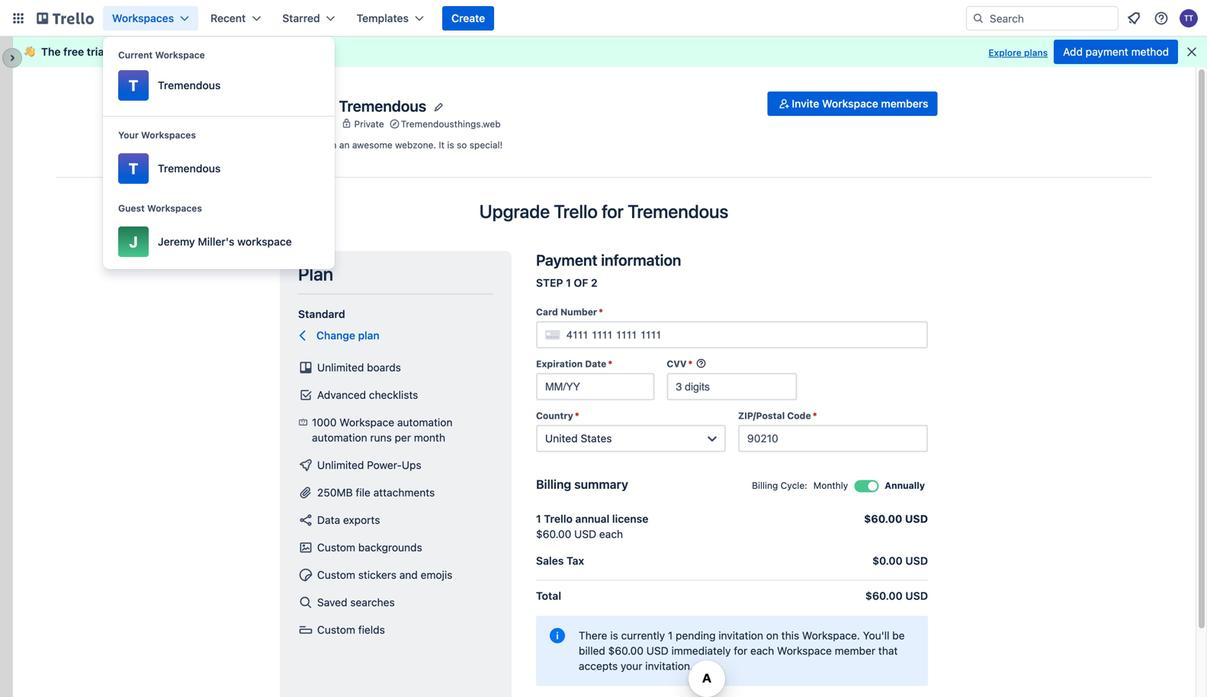 Task type: locate. For each thing, give the bounding box(es) containing it.
billing left cycle
[[752, 480, 778, 491]]

advanced
[[317, 389, 366, 401]]

workspaces up premium
[[112, 12, 174, 24]]

$0.00
[[873, 555, 903, 567]]

tremendousthings.web link
[[401, 116, 501, 131]]

t down current
[[129, 76, 138, 94]]

for inside immediately for each workspace member that accepts your invitation.
[[734, 645, 748, 657]]

Search field
[[967, 6, 1119, 31]]

usd down annual
[[575, 528, 597, 541]]

$60.00 usd down currently
[[609, 645, 669, 657]]

trello
[[554, 201, 598, 222], [544, 513, 573, 525]]

workspaces up jeremy
[[147, 203, 202, 214]]

2 vertical spatial workspaces
[[147, 203, 202, 214]]

unlimited up 250mb
[[317, 459, 364, 471]]

workspace for current
[[155, 50, 205, 60]]

1 vertical spatial automation
[[312, 431, 367, 444]]

that
[[879, 645, 898, 657]]

advanced checklists
[[317, 389, 418, 401]]

card
[[536, 307, 558, 317]]

0 vertical spatial each
[[600, 528, 623, 541]]

t inside t button
[[300, 98, 317, 130]]

unlimited for unlimited boards
[[317, 361, 364, 374]]

usd
[[905, 513, 928, 525], [575, 528, 597, 541], [906, 555, 928, 567], [906, 590, 928, 602], [647, 645, 669, 657]]

1 vertical spatial trello
[[544, 513, 573, 525]]

for
[[227, 45, 242, 58], [602, 201, 624, 222], [734, 645, 748, 657]]

0 horizontal spatial billing
[[536, 477, 572, 492]]

stickers
[[358, 569, 397, 581]]

0 vertical spatial workspaces
[[112, 12, 174, 24]]

3 custom from the top
[[317, 624, 356, 636]]

👋
[[24, 45, 35, 58]]

0 horizontal spatial automation
[[312, 431, 367, 444]]

starred
[[283, 12, 320, 24]]

banner
[[12, 37, 1208, 67]]

open cvv tooltip image
[[696, 358, 707, 369]]

workspace right invite
[[823, 97, 879, 110]]

tremendous up private
[[339, 97, 427, 115]]

runs
[[370, 431, 392, 444]]

usd down $0.00 usd
[[906, 590, 928, 602]]

0 vertical spatial of
[[110, 45, 120, 58]]

usd right $0.00
[[906, 555, 928, 567]]

automation up the month on the left
[[397, 416, 453, 429]]

sales
[[536, 555, 564, 567]]

the
[[41, 45, 61, 58]]

wave image
[[24, 45, 35, 59]]

1 custom from the top
[[317, 541, 356, 554]]

0 vertical spatial unlimited
[[317, 361, 364, 374]]

1 inside payment information step 1 of 2
[[566, 277, 571, 289]]

$0.00 usd
[[873, 555, 928, 567]]

automation down the 1000
[[312, 431, 367, 444]]

0 vertical spatial $60.00 usd
[[864, 513, 928, 525]]

fields
[[358, 624, 385, 636]]

* for card number *
[[599, 307, 603, 317]]

workspace for 1000
[[340, 416, 395, 429]]

of for information
[[574, 277, 588, 289]]

each inside immediately for each workspace member that accepts your invitation.
[[751, 645, 775, 657]]

* right the code
[[813, 410, 817, 421]]

trello inside 1 trello annual license $60.00 usd each
[[544, 513, 573, 525]]

immediately for each workspace member that accepts your invitation.
[[579, 645, 898, 673]]

1 horizontal spatial is
[[447, 140, 454, 150]]

0 horizontal spatial each
[[600, 528, 623, 541]]

:
[[805, 480, 808, 491]]

boards
[[367, 361, 401, 374]]

is right it
[[447, 140, 454, 150]]

custom down the data
[[317, 541, 356, 554]]

0 horizontal spatial of
[[110, 45, 120, 58]]

plans
[[1025, 47, 1048, 58]]

each down annual
[[600, 528, 623, 541]]

2 horizontal spatial 1
[[668, 629, 673, 642]]

*
[[599, 307, 603, 317], [608, 359, 613, 369], [689, 359, 693, 369], [575, 410, 580, 421], [813, 410, 817, 421]]

1 vertical spatial for
[[602, 201, 624, 222]]

trello left annual
[[544, 513, 573, 525]]

member
[[835, 645, 876, 657]]

for down "invitation"
[[734, 645, 748, 657]]

billing down united
[[536, 477, 572, 492]]

2 vertical spatial 1
[[668, 629, 673, 642]]

t up this
[[300, 98, 317, 130]]

1 vertical spatial t
[[300, 98, 317, 130]]

premium
[[123, 45, 168, 58]]

is right there in the bottom of the page
[[611, 629, 619, 642]]

billed
[[579, 645, 606, 657]]

2 vertical spatial for
[[734, 645, 748, 657]]

jeremy miller's workspace
[[158, 235, 292, 248]]

tremendous up information
[[628, 201, 729, 222]]

of inside banner
[[110, 45, 120, 58]]

starred button
[[273, 6, 345, 31]]

1 horizontal spatial of
[[574, 277, 588, 289]]

* right country
[[575, 410, 580, 421]]

0 vertical spatial for
[[227, 45, 242, 58]]

1 horizontal spatial 1
[[566, 277, 571, 289]]

payment
[[536, 251, 598, 269]]

workspace
[[155, 50, 205, 60], [823, 97, 879, 110], [340, 416, 395, 429], [777, 645, 832, 657]]

card number *
[[536, 307, 603, 317]]

custom fields
[[317, 624, 385, 636]]

$60.00 up sales
[[536, 528, 572, 541]]

custom for custom stickers and emojis
[[317, 569, 356, 581]]

1 horizontal spatial billing
[[752, 480, 778, 491]]

* right date
[[608, 359, 613, 369]]

current
[[118, 50, 153, 60]]

250mb
[[317, 486, 353, 499]]

workspace inside the invite workspace members button
[[823, 97, 879, 110]]

unlimited up advanced on the left bottom of page
[[317, 361, 364, 374]]

workspace inside 1000 workspace automation automation runs per month
[[340, 416, 395, 429]]

unlimited for unlimited power-ups
[[317, 459, 364, 471]]

custom up saved
[[317, 569, 356, 581]]

workspaces right your
[[141, 130, 196, 140]]

is right this
[[307, 140, 314, 150]]

saved
[[317, 596, 348, 609]]

2 horizontal spatial for
[[734, 645, 748, 657]]

2 custom from the top
[[317, 569, 356, 581]]

workspace up runs
[[340, 416, 395, 429]]

trello up payment
[[554, 201, 598, 222]]

cycle
[[781, 480, 805, 491]]

of for the
[[110, 45, 120, 58]]

is for there
[[611, 629, 619, 642]]

usd inside 1 trello annual license $60.00 usd each
[[575, 528, 597, 541]]

cvv *
[[667, 359, 693, 369]]

1 right 'step'
[[566, 277, 571, 289]]

1 left pending
[[668, 629, 673, 642]]

so
[[457, 140, 467, 150]]

1 up sales
[[536, 513, 541, 525]]

tremendous down your workspaces
[[158, 162, 221, 175]]

each
[[600, 528, 623, 541], [751, 645, 775, 657]]

2 unlimited from the top
[[317, 459, 364, 471]]

payment
[[1086, 45, 1129, 58]]

power-
[[367, 459, 402, 471]]

0 horizontal spatial 1
[[536, 513, 541, 525]]

billing summary
[[536, 477, 629, 492]]

create
[[452, 12, 485, 24]]

$60.00 up your
[[609, 645, 644, 657]]

of right trial
[[110, 45, 120, 58]]

$60.00
[[864, 513, 903, 525], [536, 528, 572, 541], [866, 590, 903, 602], [609, 645, 644, 657]]

is for this
[[307, 140, 314, 150]]

be
[[893, 629, 905, 642]]

custom down saved
[[317, 624, 356, 636]]

1 horizontal spatial automation
[[397, 416, 453, 429]]

1 vertical spatial workspaces
[[141, 130, 196, 140]]

workspace.
[[803, 629, 860, 642]]

t down your
[[129, 159, 138, 177]]

2 horizontal spatial is
[[611, 629, 619, 642]]

jeremy
[[158, 235, 195, 248]]

annual
[[576, 513, 610, 525]]

country *
[[536, 410, 580, 421]]

change plan button
[[295, 328, 380, 343]]

upgrade trello for tremendous
[[480, 201, 729, 222]]

1 inside 1 trello annual license $60.00 usd each
[[536, 513, 541, 525]]

t button
[[286, 92, 331, 137]]

workspaces for guest
[[147, 203, 202, 214]]

$60.00 usd down $0.00 usd
[[866, 590, 928, 602]]

for up information
[[602, 201, 624, 222]]

such
[[316, 140, 337, 150]]

this is such an awesome webzone. it is so special!
[[286, 140, 503, 150]]

accepts
[[579, 660, 618, 673]]

1 vertical spatial custom
[[317, 569, 356, 581]]

1 vertical spatial of
[[574, 277, 588, 289]]

* right "number"
[[599, 307, 603, 317]]

0 horizontal spatial is
[[307, 140, 314, 150]]

invite workspace members button
[[768, 92, 938, 116]]

workspace right current
[[155, 50, 205, 60]]

states
[[581, 432, 612, 445]]

for right ended
[[227, 45, 242, 58]]

1 horizontal spatial each
[[751, 645, 775, 657]]

1 vertical spatial $60.00 usd
[[866, 590, 928, 602]]

workspaces button
[[103, 6, 198, 31]]

of inside payment information step 1 of 2
[[574, 277, 588, 289]]

trello for upgrade
[[554, 201, 598, 222]]

of
[[110, 45, 120, 58], [574, 277, 588, 289]]

t
[[129, 76, 138, 94], [300, 98, 317, 130], [129, 159, 138, 177]]

1 vertical spatial each
[[751, 645, 775, 657]]

0 vertical spatial custom
[[317, 541, 356, 554]]

workspace down this
[[777, 645, 832, 657]]

$60.00 inside 1 trello annual license $60.00 usd each
[[536, 528, 572, 541]]

1 vertical spatial unlimited
[[317, 459, 364, 471]]

plan
[[298, 263, 334, 285]]

$60.00 usd down the annually
[[864, 513, 928, 525]]

file
[[356, 486, 371, 499]]

license
[[613, 513, 649, 525]]

recent button
[[201, 6, 270, 31]]

workspaces
[[112, 12, 174, 24], [141, 130, 196, 140], [147, 203, 202, 214]]

$60.00 usd
[[864, 513, 928, 525], [866, 590, 928, 602], [609, 645, 669, 657]]

2 vertical spatial custom
[[317, 624, 356, 636]]

usd down the annually
[[905, 513, 928, 525]]

backgrounds
[[358, 541, 422, 554]]

change plan
[[317, 329, 380, 342]]

👋 the free trial of premium has ended for
[[24, 45, 244, 58]]

2 vertical spatial t
[[129, 159, 138, 177]]

of left 2
[[574, 277, 588, 289]]

0 vertical spatial trello
[[554, 201, 598, 222]]

1 unlimited from the top
[[317, 361, 364, 374]]

this
[[782, 629, 800, 642]]

1 vertical spatial 1
[[536, 513, 541, 525]]

united states
[[545, 432, 612, 445]]

0 vertical spatial 1
[[566, 277, 571, 289]]

each down on
[[751, 645, 775, 657]]

0 vertical spatial t
[[129, 76, 138, 94]]

emojis
[[421, 569, 453, 581]]



Task type: describe. For each thing, give the bounding box(es) containing it.
terry turtle (terryturtle) image
[[1180, 9, 1199, 27]]

250mb file attachments
[[317, 486, 435, 499]]

your
[[621, 660, 643, 673]]

workspace
[[237, 235, 292, 248]]

tremendousthings.web
[[401, 118, 501, 129]]

90210 text field
[[738, 425, 928, 452]]

sales tax
[[536, 555, 585, 567]]

step
[[536, 277, 563, 289]]

trial
[[87, 45, 107, 58]]

annually
[[885, 480, 925, 491]]

1 horizontal spatial for
[[602, 201, 624, 222]]

ups
[[402, 459, 422, 471]]

each inside 1 trello annual license $60.00 usd each
[[600, 528, 623, 541]]

guest workspaces
[[118, 203, 202, 214]]

webzone.
[[395, 140, 436, 150]]

1000
[[312, 416, 337, 429]]

banner containing 👋
[[12, 37, 1208, 67]]

invitation
[[719, 629, 764, 642]]

billing cycle : monthly
[[752, 480, 849, 491]]

members
[[882, 97, 929, 110]]

sm image
[[777, 96, 792, 111]]

1 for there
[[668, 629, 673, 642]]

explore
[[989, 47, 1022, 58]]

2
[[591, 277, 598, 289]]

attachments
[[374, 486, 435, 499]]

date
[[585, 359, 607, 369]]

custom stickers and emojis
[[317, 569, 453, 581]]

country
[[536, 410, 574, 421]]

on
[[767, 629, 779, 642]]

unlimited boards
[[317, 361, 401, 374]]

free
[[63, 45, 84, 58]]

add payment method button
[[1054, 40, 1179, 64]]

billing for billing summary
[[536, 477, 572, 492]]

2 vertical spatial $60.00 usd
[[609, 645, 669, 657]]

zip/postal
[[738, 410, 785, 421]]

search image
[[973, 12, 985, 24]]

upgrade
[[480, 201, 550, 222]]

$60.00 down $0.00
[[866, 590, 903, 602]]

payment information step 1 of 2
[[536, 251, 682, 289]]

* for expiration date *
[[608, 359, 613, 369]]

billing for billing cycle : monthly
[[752, 480, 778, 491]]

0 notifications image
[[1125, 9, 1144, 27]]

add payment method
[[1064, 45, 1170, 58]]

data
[[317, 514, 340, 526]]

and
[[400, 569, 418, 581]]

$60.00 down the annually
[[864, 513, 903, 525]]

* left open cvv tooltip "icon"
[[689, 359, 693, 369]]

templates button
[[348, 6, 433, 31]]

invitation.
[[646, 660, 693, 673]]

method
[[1132, 45, 1170, 58]]

currently
[[621, 629, 665, 642]]

trello for 1
[[544, 513, 573, 525]]

ended
[[192, 45, 224, 58]]

this
[[286, 140, 304, 150]]

information
[[601, 251, 682, 269]]

miller's
[[198, 235, 235, 248]]

0 horizontal spatial for
[[227, 45, 242, 58]]

special!
[[470, 140, 503, 150]]

guest
[[118, 203, 145, 214]]

create button
[[443, 6, 494, 31]]

standard
[[298, 308, 345, 320]]

data exports
[[317, 514, 380, 526]]

you'll be billed
[[579, 629, 905, 657]]

workspaces inside dropdown button
[[112, 12, 174, 24]]

it
[[439, 140, 445, 150]]

your workspaces
[[118, 130, 196, 140]]

back to home image
[[37, 6, 94, 31]]

usd up invitation.
[[647, 645, 669, 657]]

monthly
[[814, 480, 849, 491]]

private
[[354, 118, 384, 129]]

1 for payment
[[566, 277, 571, 289]]

expiration date *
[[536, 359, 613, 369]]

1 trello annual license $60.00 usd each
[[536, 513, 649, 541]]

awesome
[[352, 140, 393, 150]]

* for zip/postal code *
[[813, 410, 817, 421]]

code
[[788, 410, 812, 421]]

zip/postal code *
[[738, 410, 817, 421]]

0 vertical spatial automation
[[397, 416, 453, 429]]

total
[[536, 590, 562, 602]]

j
[[129, 233, 138, 251]]

current workspace
[[118, 50, 205, 60]]

explore plans button
[[989, 43, 1048, 62]]

custom for custom fields
[[317, 624, 356, 636]]

change
[[317, 329, 355, 342]]

saved searches
[[317, 596, 395, 609]]

1000 workspace automation automation runs per month
[[312, 416, 453, 444]]

tremendous down has
[[158, 79, 221, 92]]

workspace inside immediately for each workspace member that accepts your invitation.
[[777, 645, 832, 657]]

month
[[414, 431, 446, 444]]

plan
[[358, 329, 380, 342]]

searches
[[350, 596, 395, 609]]

summary
[[575, 477, 629, 492]]

workspace for invite
[[823, 97, 879, 110]]

immediately
[[672, 645, 731, 657]]

primary element
[[0, 0, 1208, 37]]

custom for custom backgrounds
[[317, 541, 356, 554]]

pending
[[676, 629, 716, 642]]

open information menu image
[[1154, 11, 1170, 26]]

workspaces for your
[[141, 130, 196, 140]]

templates
[[357, 12, 409, 24]]



Task type: vqa. For each thing, say whether or not it's contained in the screenshot.
Account related to @streetchris182
no



